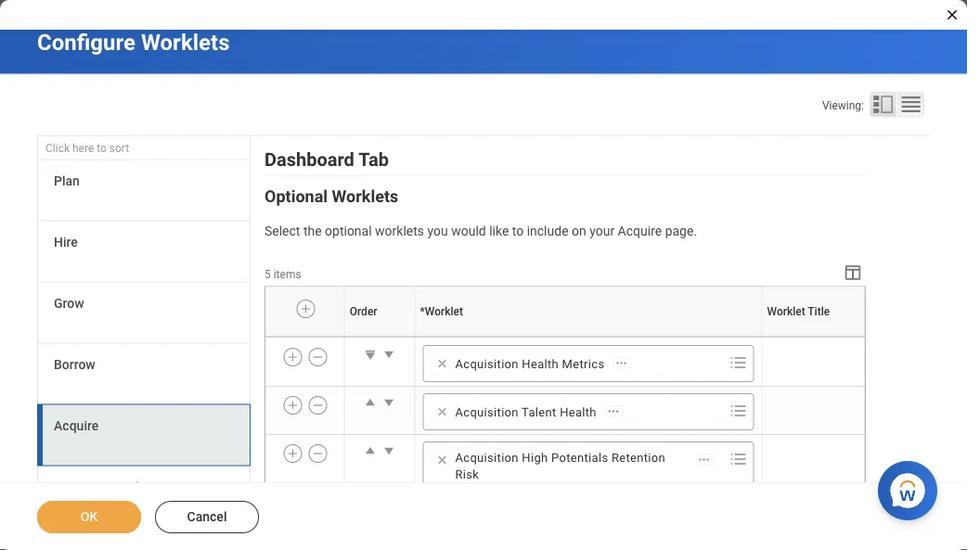 Task type: vqa. For each thing, say whether or not it's contained in the screenshot.
Worklet
yes



Task type: locate. For each thing, give the bounding box(es) containing it.
1 horizontal spatial worklets
[[332, 186, 399, 206]]

related actions image for acquisition health metrics
[[615, 356, 628, 369]]

to right like
[[512, 223, 524, 238]]

acquire
[[618, 223, 662, 238], [54, 418, 99, 433]]

health
[[522, 356, 559, 370], [560, 404, 597, 418]]

1 horizontal spatial health
[[560, 404, 597, 418]]

plus image for acquisition health metrics
[[286, 348, 299, 365]]

related actions image down order worklet worklet title
[[615, 356, 628, 369]]

x small image
[[433, 450, 452, 469]]

health left metrics
[[522, 356, 559, 370]]

select the optional worklets you would like to include on your acquire page.
[[265, 223, 698, 238]]

prompts image for acquisition health metrics
[[728, 351, 750, 373]]

caret up image for minus image
[[361, 441, 380, 460]]

worklets inside group
[[332, 186, 399, 206]]

0 vertical spatial x small image
[[433, 354, 452, 372]]

ok button
[[37, 502, 141, 534]]

talent for emergency
[[122, 479, 157, 495]]

1 vertical spatial prompts image
[[728, 399, 750, 422]]

talent left access
[[122, 479, 157, 495]]

to left the sort
[[97, 141, 107, 154]]

acquisition up acquisition talent health 'element'
[[456, 356, 519, 370]]

related actions image up "retention"
[[607, 405, 620, 418]]

0 vertical spatial acquisition
[[456, 356, 519, 370]]

x small image inside acquisition health metrics, press delete to clear value. option
[[433, 354, 452, 372]]

talent
[[522, 404, 557, 418], [122, 479, 157, 495]]

1 vertical spatial caret up image
[[361, 441, 380, 460]]

1 vertical spatial title
[[815, 337, 816, 338]]

0 vertical spatial caret up image
[[361, 393, 380, 411]]

acquire right your
[[618, 223, 662, 238]]

related actions image for acquisition talent health
[[607, 405, 620, 418]]

1 caret up image from the top
[[361, 393, 380, 411]]

access
[[160, 479, 203, 495]]

list box
[[37, 160, 251, 528]]

0 vertical spatial to
[[97, 141, 107, 154]]

* worklet
[[420, 305, 463, 318]]

dashboard tab
[[265, 149, 389, 170]]

page.
[[666, 223, 698, 238]]

row element
[[266, 287, 869, 337], [266, 338, 865, 386], [266, 386, 865, 434], [266, 434, 865, 494]]

2 minus image from the top
[[311, 396, 324, 413]]

2 caret up image from the top
[[361, 441, 380, 460]]

1 horizontal spatial acquire
[[618, 223, 662, 238]]

acquire inside navigation pane region
[[54, 418, 99, 433]]

click here to sort
[[46, 141, 129, 154]]

1 vertical spatial caret down image
[[380, 441, 399, 460]]

acquisition high potentials retention risk element
[[456, 449, 688, 482]]

worklets
[[141, 29, 230, 55], [332, 186, 399, 206]]

0 horizontal spatial order
[[350, 305, 378, 318]]

minus image
[[311, 445, 324, 462]]

1 vertical spatial related actions image
[[607, 405, 620, 418]]

1 vertical spatial acquire
[[54, 418, 99, 433]]

acquisition inside 'element'
[[456, 404, 519, 418]]

1 vertical spatial acquisition
[[456, 404, 519, 418]]

1 vertical spatial minus image
[[311, 396, 324, 413]]

x small image inside the acquisition talent health, press delete to clear value. option
[[433, 402, 452, 421]]

x small image down the * worklet
[[433, 354, 452, 372]]

1 vertical spatial order
[[379, 337, 381, 338]]

0 vertical spatial minus image
[[311, 348, 324, 365]]

related actions image inside acquisition high potentials retention risk, press delete to clear value. option
[[698, 453, 711, 466]]

acquisition up risk
[[456, 450, 519, 464]]

1 vertical spatial to
[[512, 223, 524, 238]]

configure
[[37, 29, 136, 55]]

caret down image left x small image
[[380, 441, 399, 460]]

acquisition high potentials retention risk
[[456, 450, 666, 481]]

0 horizontal spatial acquire
[[54, 418, 99, 433]]

title down worklet title
[[815, 337, 816, 338]]

1 horizontal spatial talent
[[522, 404, 557, 418]]

click here to sort button
[[37, 136, 251, 160]]

metrics
[[562, 356, 605, 370]]

0 vertical spatial order
[[350, 305, 378, 318]]

1 vertical spatial x small image
[[433, 402, 452, 421]]

caret down image for first minus icon from the bottom of the 'optional worklets' group's caret up image
[[380, 393, 399, 411]]

2 vertical spatial prompts image
[[728, 448, 750, 470]]

minus image up minus image
[[311, 396, 324, 413]]

cancel button
[[155, 502, 259, 534]]

caret up image right minus image
[[361, 441, 380, 460]]

related actions image right "retention"
[[698, 453, 711, 466]]

configure worklets
[[37, 29, 230, 55]]

dashboard
[[265, 149, 355, 170]]

caret down image for minus image's caret up image
[[380, 441, 399, 460]]

acquire down borrow
[[54, 418, 99, 433]]

3 row element from the top
[[266, 386, 865, 434]]

worklet
[[425, 305, 463, 318], [768, 305, 806, 318], [587, 337, 590, 338], [811, 337, 814, 338]]

0 horizontal spatial health
[[522, 356, 559, 370]]

4 row element from the top
[[266, 434, 865, 494]]

0 horizontal spatial talent
[[122, 479, 157, 495]]

1 x small image from the top
[[433, 354, 452, 372]]

1 horizontal spatial order
[[379, 337, 381, 338]]

1 caret down image from the top
[[380, 393, 399, 411]]

risk
[[456, 467, 479, 481]]

plus image
[[299, 300, 312, 317], [286, 348, 299, 365], [286, 396, 299, 413], [286, 445, 299, 462]]

acquisition health metrics
[[456, 356, 605, 370]]

x small image up x small image
[[433, 402, 452, 421]]

acquisition down acquisition health metrics
[[456, 404, 519, 418]]

caret up image
[[361, 393, 380, 411], [361, 441, 380, 460]]

prompts image
[[728, 351, 750, 373], [728, 399, 750, 422], [728, 448, 750, 470]]

2 acquisition from the top
[[456, 404, 519, 418]]

here
[[72, 141, 94, 154]]

row element containing order
[[266, 287, 869, 337]]

2 prompts image from the top
[[728, 399, 750, 422]]

0 horizontal spatial worklets
[[141, 29, 230, 55]]

0 vertical spatial worklets
[[141, 29, 230, 55]]

minus image
[[311, 348, 324, 365], [311, 396, 324, 413]]

caret up image down caret bottom image
[[361, 393, 380, 411]]

2 row element from the top
[[266, 338, 865, 386]]

title up worklet title column header
[[808, 305, 830, 318]]

3 prompts image from the top
[[728, 448, 750, 470]]

select
[[265, 223, 300, 238]]

related actions image
[[615, 356, 628, 369], [607, 405, 620, 418], [698, 453, 711, 466]]

talent inside acquisition talent health 'element'
[[522, 404, 557, 418]]

acquisition for acquisition high potentials retention risk
[[456, 450, 519, 464]]

to
[[97, 141, 107, 154], [512, 223, 524, 238]]

2 caret down image from the top
[[380, 441, 399, 460]]

order
[[350, 305, 378, 318], [379, 337, 381, 338]]

cancel
[[187, 510, 227, 525]]

2 vertical spatial related actions image
[[698, 453, 711, 466]]

related actions image for acquisition high potentials retention risk
[[698, 453, 711, 466]]

list box containing plan
[[37, 160, 251, 528]]

x small image
[[433, 354, 452, 372], [433, 402, 452, 421]]

1 row element from the top
[[266, 287, 869, 337]]

1 horizontal spatial to
[[512, 223, 524, 238]]

1 acquisition from the top
[[456, 356, 519, 370]]

worklet title
[[768, 305, 830, 318]]

optional worklets button
[[265, 186, 399, 206]]

caret down image
[[380, 393, 399, 411], [380, 441, 399, 460]]

optional
[[265, 186, 328, 206]]

caret up image for first minus icon from the bottom of the 'optional worklets' group
[[361, 393, 380, 411]]

0 vertical spatial acquire
[[618, 223, 662, 238]]

0 vertical spatial caret down image
[[380, 393, 399, 411]]

3 acquisition from the top
[[456, 450, 519, 464]]

0 vertical spatial talent
[[522, 404, 557, 418]]

on
[[572, 223, 587, 238]]

workday assistant region
[[879, 454, 945, 521]]

1 vertical spatial talent
[[122, 479, 157, 495]]

worklets for configure worklets
[[141, 29, 230, 55]]

2 vertical spatial acquisition
[[456, 450, 519, 464]]

0 vertical spatial prompts image
[[728, 351, 750, 373]]

minus image left caret bottom image
[[311, 348, 324, 365]]

click to view/edit grid preferences image
[[843, 262, 864, 282]]

health up 'potentials'
[[560, 404, 597, 418]]

optional worklets
[[265, 186, 399, 206]]

title
[[808, 305, 830, 318], [815, 337, 816, 338]]

prompts image for acquisition talent health
[[728, 399, 750, 422]]

talent inside navigation pane region
[[122, 479, 157, 495]]

1 vertical spatial health
[[560, 404, 597, 418]]

order up the order "column header" on the left bottom
[[350, 305, 378, 318]]

0 horizontal spatial to
[[97, 141, 107, 154]]

acquisition inside acquisition high potentials retention risk
[[456, 450, 519, 464]]

optional worklets group
[[265, 185, 869, 551]]

order for order
[[350, 305, 378, 318]]

x small image for acquisition talent health
[[433, 402, 452, 421]]

acquisition
[[456, 356, 519, 370], [456, 404, 519, 418], [456, 450, 519, 464]]

order up caret bottom image
[[379, 337, 381, 338]]

2 x small image from the top
[[433, 402, 452, 421]]

caret down image down caret down icon
[[380, 393, 399, 411]]

configure worklets dialog
[[0, 0, 968, 551]]

tab
[[359, 149, 389, 170]]

0 vertical spatial related actions image
[[615, 356, 628, 369]]

high
[[522, 450, 548, 464]]

emergency talent access
[[54, 479, 203, 495]]

1 vertical spatial worklets
[[332, 186, 399, 206]]

worklet column header
[[415, 337, 763, 338]]

to inside 'optional worklets' group
[[512, 223, 524, 238]]

talent up "high"
[[522, 404, 557, 418]]

1 prompts image from the top
[[728, 351, 750, 373]]



Task type: describe. For each thing, give the bounding box(es) containing it.
row element containing acquisition high potentials retention risk
[[266, 434, 865, 494]]

5
[[265, 267, 271, 280]]

talent for acquisition
[[522, 404, 557, 418]]

plus image for acquisition high potentials retention risk
[[286, 445, 299, 462]]

close configure worklets image
[[945, 7, 960, 22]]

caret down image
[[380, 344, 399, 363]]

5 items
[[265, 267, 301, 280]]

to inside popup button
[[97, 141, 107, 154]]

grow
[[54, 295, 84, 311]]

borrow
[[54, 357, 95, 372]]

plus image for worklet
[[299, 300, 312, 317]]

potentials
[[552, 450, 609, 464]]

list box inside "configure worklets" main content
[[37, 160, 251, 528]]

acquisition talent health
[[456, 404, 597, 418]]

acquisition for acquisition talent health
[[456, 404, 519, 418]]

order for order worklet worklet title
[[379, 337, 381, 338]]

acquisition high potentials retention risk, press delete to clear value. option
[[430, 449, 720, 482]]

x small image for acquisition health metrics
[[433, 354, 452, 372]]

sort
[[109, 141, 129, 154]]

emergency
[[54, 479, 119, 495]]

row element containing acquisition talent health
[[266, 386, 865, 434]]

Toggle to List Detail view radio
[[870, 91, 897, 117]]

acquisition for acquisition health metrics
[[456, 356, 519, 370]]

the
[[304, 223, 322, 238]]

include
[[527, 223, 569, 238]]

acquisition talent health element
[[456, 403, 597, 420]]

click
[[46, 141, 70, 154]]

health inside 'element'
[[560, 404, 597, 418]]

would
[[452, 223, 486, 238]]

plan
[[54, 173, 80, 188]]

acquisition health metrics element
[[456, 355, 605, 371]]

order worklet worklet title
[[379, 337, 816, 338]]

worklets for optional worklets
[[332, 186, 399, 206]]

order column header
[[345, 337, 415, 338]]

items
[[274, 267, 301, 280]]

configure worklets main content
[[0, 13, 968, 551]]

*
[[420, 305, 425, 318]]

like
[[490, 223, 509, 238]]

acquisition talent health, press delete to clear value. option
[[430, 400, 630, 422]]

prompts image for acquisition high potentials retention risk
[[728, 448, 750, 470]]

worklet title column header
[[763, 337, 865, 338]]

ok
[[81, 510, 98, 525]]

1 minus image from the top
[[311, 348, 324, 365]]

navigation pane region
[[37, 136, 251, 532]]

0 vertical spatial title
[[808, 305, 830, 318]]

viewing: option group
[[823, 91, 931, 121]]

your
[[590, 223, 615, 238]]

worklets
[[375, 223, 424, 238]]

hire
[[54, 234, 78, 250]]

0 vertical spatial health
[[522, 356, 559, 370]]

you
[[428, 223, 448, 238]]

acquisition health metrics, press delete to clear value. option
[[430, 352, 637, 374]]

retention
[[612, 450, 666, 464]]

caret bottom image
[[361, 344, 380, 363]]

acquire inside 'optional worklets' group
[[618, 223, 662, 238]]

optional
[[325, 223, 372, 238]]

viewing:
[[823, 98, 865, 111]]

Toggle to Grid view radio
[[898, 91, 925, 117]]

row element containing acquisition health metrics
[[266, 338, 865, 386]]



